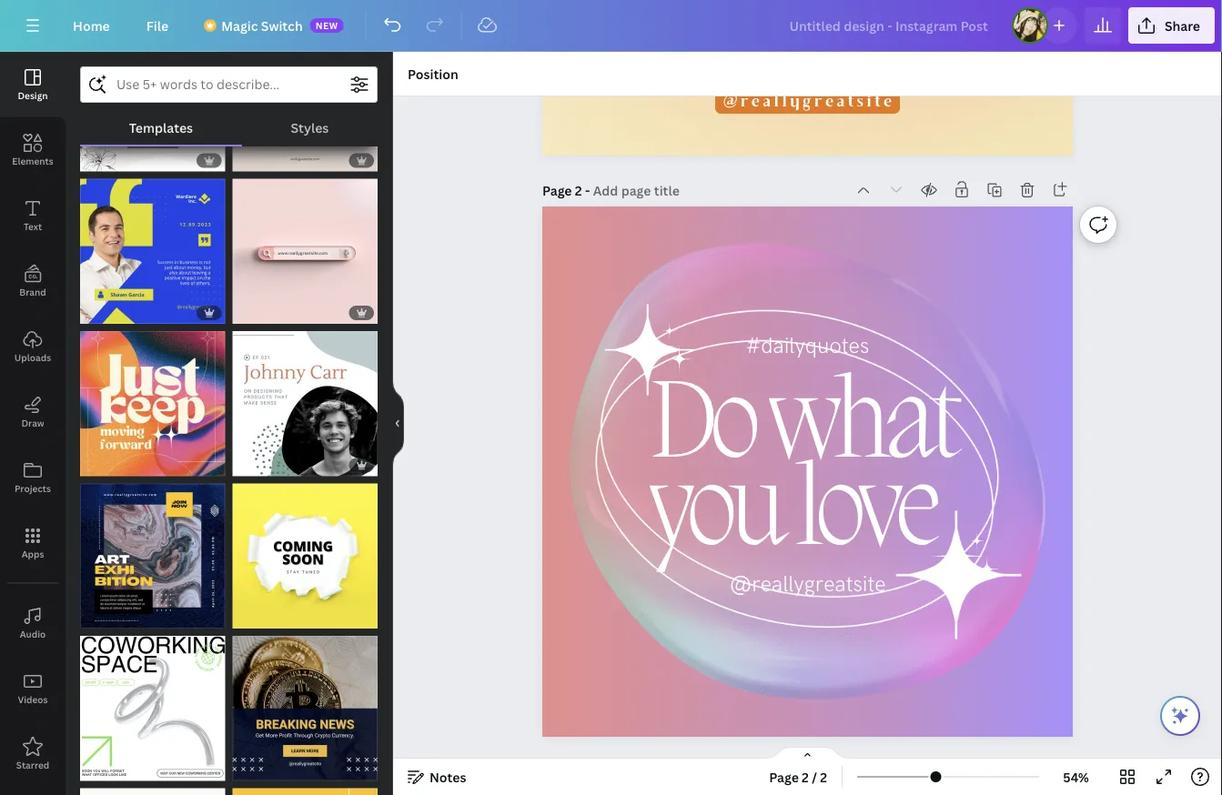 Task type: vqa. For each thing, say whether or not it's contained in the screenshot.
Elements
yes



Task type: locate. For each thing, give the bounding box(es) containing it.
page left /
[[770, 769, 799, 786]]

draw button
[[0, 380, 66, 445]]

brand button
[[0, 249, 66, 314]]

2 horizontal spatial 2
[[821, 769, 828, 786]]

notes
[[430, 769, 467, 786]]

uploads
[[14, 351, 51, 364]]

beige photography service offer instagram post image
[[233, 26, 378, 172]]

2
[[575, 182, 582, 199], [802, 769, 809, 786], [821, 769, 828, 786]]

0 vertical spatial page
[[543, 182, 572, 199]]

1 vertical spatial page
[[770, 769, 799, 786]]

2 left - on the top of page
[[575, 182, 582, 199]]

saas tech podcast ibnstagram post group
[[233, 320, 378, 477]]

projects button
[[0, 445, 66, 511]]

hide image
[[392, 380, 404, 467]]

@reallygreatsite
[[724, 95, 895, 111], [730, 572, 886, 599]]

audio button
[[0, 591, 66, 656]]

pink paste website instagram post image
[[233, 179, 378, 324]]

page inside button
[[770, 769, 799, 786]]

apps button
[[0, 511, 66, 576]]

white neon minimal modern business coworking space instagram post group
[[80, 625, 225, 782]]

videos
[[18, 694, 48, 706]]

yellow did you know interesting fact instagram post group
[[233, 778, 378, 796]]

2 left /
[[802, 769, 809, 786]]

share
[[1165, 17, 1201, 34]]

text
[[24, 220, 42, 233]]

/
[[812, 769, 818, 786]]

home
[[73, 17, 110, 34]]

magic switch
[[221, 17, 303, 34]]

blue yellow modern geomatric business quotes instagram post image
[[80, 179, 225, 324]]

page 2 / 2 button
[[762, 763, 835, 792]]

1 horizontal spatial 2
[[802, 769, 809, 786]]

0 horizontal spatial page
[[543, 182, 572, 199]]

page
[[543, 182, 572, 199], [770, 769, 799, 786]]

minimalist website launch computer mockup instagram post group
[[80, 778, 225, 796]]

pink paste website instagram post group
[[233, 168, 378, 324]]

Use 5+ words to describe... search field
[[117, 67, 341, 102]]

0 horizontal spatial 2
[[575, 182, 582, 199]]

videos button
[[0, 656, 66, 722]]

2 right /
[[821, 769, 828, 786]]

starred
[[16, 759, 49, 772]]

show pages image
[[764, 747, 852, 761]]

design button
[[0, 52, 66, 117]]

you love
[[650, 454, 936, 578]]

love
[[797, 454, 936, 578]]

orange and purple retro gradient quote instagram post image
[[80, 331, 225, 477]]

#dailyquotes
[[746, 333, 870, 360]]

-
[[585, 182, 590, 199]]

page for page 2 / 2
[[770, 769, 799, 786]]

projects
[[15, 483, 51, 495]]

new
[[316, 19, 338, 31]]

blue modern cryptocurrency instagram post group
[[233, 625, 378, 782]]

position
[[408, 65, 459, 82]]

what
[[769, 366, 956, 490]]

1 horizontal spatial page
[[770, 769, 799, 786]]

do
[[650, 366, 753, 490]]

page for page 2 -
[[543, 182, 572, 199]]

you
[[650, 454, 781, 578]]

side panel tab list
[[0, 52, 66, 788]]

yellow modern coming soon instagram post group
[[233, 473, 378, 629]]

page left - on the top of page
[[543, 182, 572, 199]]

starred button
[[0, 722, 66, 788]]

yellow did you know interesting fact instagram post image
[[233, 789, 378, 796]]

templates
[[129, 119, 193, 136]]



Task type: describe. For each thing, give the bounding box(es) containing it.
file button
[[132, 7, 183, 44]]

blue art event exhibition instagram post group
[[80, 473, 225, 629]]

position button
[[401, 59, 466, 88]]

do what
[[650, 366, 956, 490]]

design
[[18, 89, 48, 102]]

uploads button
[[0, 314, 66, 380]]

text button
[[0, 183, 66, 249]]

canva assistant image
[[1170, 706, 1192, 727]]

switch
[[261, 17, 303, 34]]

brand
[[19, 286, 46, 298]]

home link
[[58, 7, 125, 44]]

new youtube video instagram post group
[[80, 26, 225, 172]]

minimalist website launch computer mockup instagram post image
[[80, 789, 225, 796]]

Page title text field
[[593, 181, 682, 199]]

templates button
[[80, 110, 242, 145]]

draw
[[21, 417, 44, 429]]

page 2 / 2
[[770, 769, 828, 786]]

elements button
[[0, 117, 66, 183]]

1 vertical spatial @reallygreatsite
[[730, 572, 886, 599]]

notes button
[[401, 763, 474, 792]]

blue modern cryptocurrency instagram post image
[[233, 636, 378, 782]]

orange and purple retro gradient quote instagram post group
[[80, 320, 225, 477]]

share button
[[1129, 7, 1215, 44]]

white neon minimal modern business coworking space instagram post image
[[80, 636, 225, 782]]

magic
[[221, 17, 258, 34]]

new youtube video instagram post image
[[80, 26, 225, 172]]

saas tech podcast ibnstagram post image
[[233, 331, 378, 477]]

yellow modern coming soon instagram post image
[[233, 484, 378, 629]]

blue art event exhibition instagram post image
[[80, 484, 225, 629]]

styles
[[291, 119, 329, 136]]

beige photography service offer instagram post group
[[233, 26, 378, 172]]

54% button
[[1047, 763, 1106, 792]]

apps
[[22, 548, 44, 560]]

page 2 -
[[543, 182, 593, 199]]

2 for -
[[575, 182, 582, 199]]

main menu bar
[[0, 0, 1223, 52]]

54%
[[1064, 769, 1090, 786]]

2 for /
[[802, 769, 809, 786]]

file
[[146, 17, 169, 34]]

blue yellow modern geomatric business quotes instagram post group
[[80, 168, 225, 324]]

styles button
[[242, 110, 378, 145]]

Design title text field
[[775, 7, 1005, 44]]

aesthetic geometric minimalist line image
[[594, 304, 1022, 640]]

0 vertical spatial @reallygreatsite
[[724, 95, 895, 111]]

elements
[[12, 155, 53, 167]]

audio
[[20, 628, 46, 640]]



